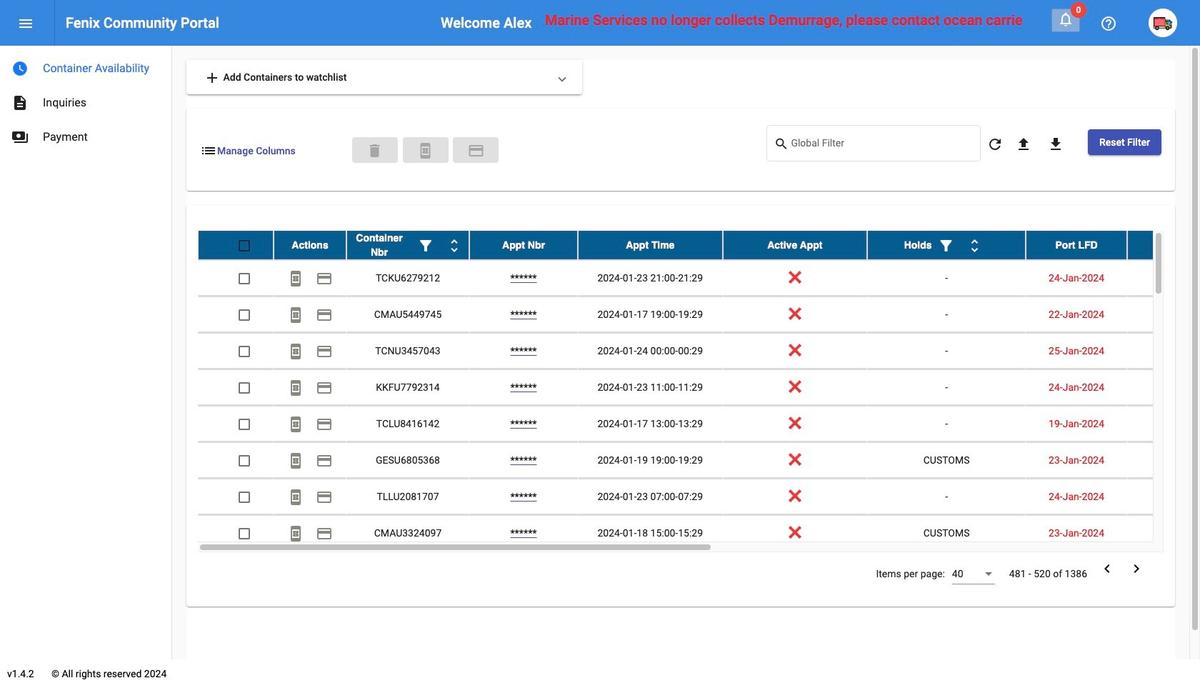 Task type: vqa. For each thing, say whether or not it's contained in the screenshot.
no color icon
yes



Task type: locate. For each thing, give the bounding box(es) containing it.
column header
[[274, 231, 347, 259], [347, 231, 469, 259], [469, 231, 578, 259], [578, 231, 723, 259], [723, 231, 868, 259], [868, 231, 1026, 259], [1026, 231, 1128, 259], [1128, 231, 1201, 259]]

5 column header from the left
[[723, 231, 868, 259]]

9 row from the top
[[198, 515, 1201, 552]]

6 cell from the top
[[1128, 442, 1201, 478]]

delete image
[[366, 142, 383, 159]]

grid
[[198, 231, 1201, 552]]

no color image
[[1058, 11, 1075, 28], [1100, 15, 1118, 32], [774, 135, 791, 153], [987, 136, 1004, 153], [1048, 136, 1065, 153], [446, 238, 463, 255], [938, 238, 955, 255], [967, 238, 984, 255], [287, 270, 304, 288], [316, 270, 333, 288], [316, 307, 333, 324], [287, 343, 304, 360], [287, 416, 304, 433], [316, 416, 333, 433], [287, 453, 304, 470], [287, 525, 304, 543], [1099, 560, 1116, 577]]

cell
[[1128, 260, 1201, 296], [1128, 297, 1201, 332], [1128, 333, 1201, 369], [1128, 369, 1201, 405], [1128, 406, 1201, 442], [1128, 442, 1201, 478], [1128, 479, 1201, 515], [1128, 515, 1201, 551]]

4 cell from the top
[[1128, 369, 1201, 405]]

navigation
[[0, 46, 172, 154]]

6 column header from the left
[[868, 231, 1026, 259]]

row
[[198, 231, 1201, 260], [198, 260, 1201, 297], [198, 297, 1201, 333], [198, 333, 1201, 369], [198, 369, 1201, 406], [198, 406, 1201, 442], [198, 442, 1201, 479], [198, 479, 1201, 515], [198, 515, 1201, 552]]

7 cell from the top
[[1128, 479, 1201, 515]]

Global Watchlist Filter field
[[791, 140, 974, 151]]

3 column header from the left
[[469, 231, 578, 259]]

1 column header from the left
[[274, 231, 347, 259]]

3 row from the top
[[198, 297, 1201, 333]]

2 row from the top
[[198, 260, 1201, 297]]

4 column header from the left
[[578, 231, 723, 259]]

8 row from the top
[[198, 479, 1201, 515]]

8 cell from the top
[[1128, 515, 1201, 551]]

no color image
[[17, 15, 34, 32], [11, 60, 29, 77], [204, 70, 221, 87], [11, 94, 29, 111], [11, 129, 29, 146], [1015, 136, 1033, 153], [200, 142, 217, 159], [417, 142, 434, 159], [468, 142, 485, 159], [417, 238, 434, 255], [287, 307, 304, 324], [316, 343, 333, 360], [287, 380, 304, 397], [316, 380, 333, 397], [316, 453, 333, 470], [287, 489, 304, 506], [316, 489, 333, 506], [316, 525, 333, 543], [1128, 560, 1146, 577]]



Task type: describe. For each thing, give the bounding box(es) containing it.
2 column header from the left
[[347, 231, 469, 259]]

4 row from the top
[[198, 333, 1201, 369]]

6 row from the top
[[198, 406, 1201, 442]]

5 row from the top
[[198, 369, 1201, 406]]

2 cell from the top
[[1128, 297, 1201, 332]]

1 row from the top
[[198, 231, 1201, 260]]

7 column header from the left
[[1026, 231, 1128, 259]]

3 cell from the top
[[1128, 333, 1201, 369]]

5 cell from the top
[[1128, 406, 1201, 442]]

7 row from the top
[[198, 442, 1201, 479]]

8 column header from the left
[[1128, 231, 1201, 259]]

1 cell from the top
[[1128, 260, 1201, 296]]



